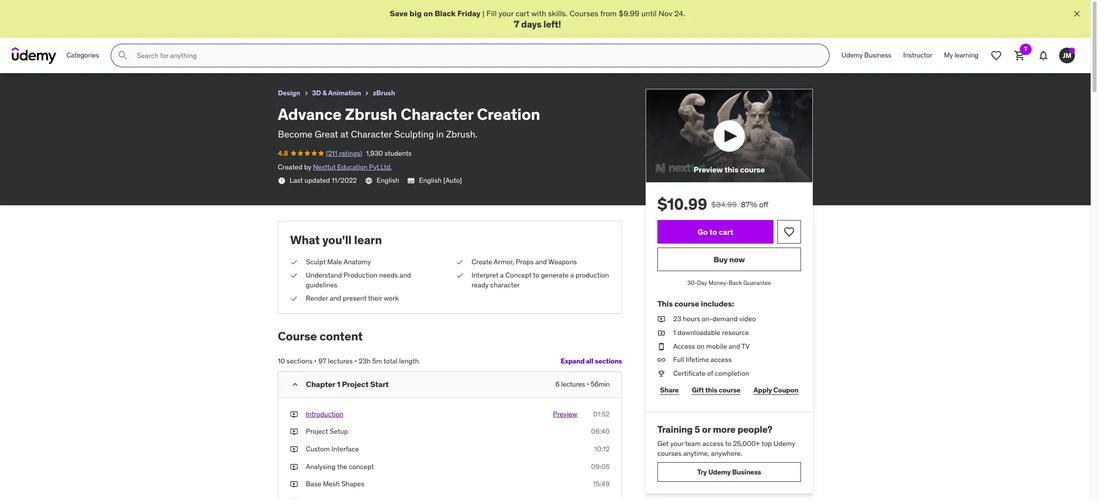 Task type: describe. For each thing, give the bounding box(es) containing it.
on-
[[702, 315, 713, 324]]

try udemy business
[[698, 468, 761, 477]]

sections inside expand all sections dropdown button
[[595, 357, 622, 366]]

7 link
[[1008, 44, 1032, 67]]

course language image
[[365, 177, 373, 185]]

training
[[658, 424, 693, 436]]

base mesh shapes
[[306, 480, 364, 489]]

1 vertical spatial course
[[675, 299, 699, 309]]

nov
[[659, 8, 673, 18]]

udemy business
[[842, 51, 892, 60]]

3d & animation link
[[312, 87, 361, 99]]

06:40
[[591, 428, 610, 436]]

this for gift
[[706, 386, 718, 395]]

pvt.ltd.
[[369, 163, 392, 171]]

categories
[[66, 51, 99, 60]]

access
[[673, 342, 695, 351]]

left!
[[544, 18, 561, 30]]

5
[[695, 424, 700, 436]]

apply coupon button
[[751, 381, 801, 401]]

09:05
[[591, 463, 610, 471]]

advance zbrush character creation become great at character sculpting in zbrush.
[[278, 104, 540, 140]]

fill
[[487, 8, 497, 18]]

close image
[[1072, 9, 1082, 19]]

you have alerts image
[[1069, 48, 1075, 54]]

you'll
[[322, 233, 352, 248]]

by
[[304, 163, 311, 171]]

hours
[[683, 315, 700, 324]]

and right render
[[330, 294, 341, 303]]

0 vertical spatial character
[[401, 104, 474, 124]]

access inside training 5 or more people? get your team access to 25,000+ top udemy courses anytime, anywhere.
[[703, 440, 724, 449]]

expand all sections
[[561, 357, 622, 366]]

jm
[[1063, 51, 1072, 60]]

more
[[713, 424, 736, 436]]

anytime,
[[683, 449, 710, 458]]

56min
[[591, 380, 610, 389]]

preview this course
[[694, 165, 765, 175]]

great
[[315, 129, 338, 140]]

includes:
[[701, 299, 734, 309]]

go to cart
[[698, 227, 734, 237]]

3d & animation
[[312, 89, 361, 97]]

course for gift this course
[[719, 386, 741, 395]]

to inside training 5 or more people? get your team access to 25,000+ top udemy courses anytime, anywhere.
[[725, 440, 732, 449]]

0 horizontal spatial character
[[351, 129, 392, 140]]

nexttut
[[313, 163, 336, 171]]

preview this course button
[[646, 89, 813, 183]]

$9.99
[[619, 8, 640, 18]]

instructor link
[[898, 44, 938, 67]]

(211 ratings)
[[326, 149, 362, 158]]

become
[[278, 129, 313, 140]]

length
[[399, 357, 419, 366]]

introduction button
[[306, 410, 344, 420]]

education
[[337, 163, 367, 171]]

share button
[[658, 381, 682, 401]]

apply
[[754, 386, 772, 395]]

$10.99 $84.99 87% off
[[658, 195, 769, 215]]

10:12
[[594, 445, 610, 454]]

production
[[576, 271, 609, 280]]

course content
[[278, 329, 363, 344]]

1 horizontal spatial 1
[[673, 329, 676, 337]]

2 vertical spatial udemy
[[708, 468, 731, 477]]

updated
[[305, 176, 330, 185]]

courses
[[570, 8, 599, 18]]

now
[[730, 255, 745, 265]]

nexttut education pvt.ltd. link
[[313, 163, 392, 171]]

• for 6
[[587, 380, 589, 389]]

1 horizontal spatial •
[[355, 357, 357, 366]]

certificate
[[673, 369, 706, 378]]

1 a from the left
[[500, 271, 504, 280]]

cart inside button
[[719, 227, 734, 237]]

01:52
[[593, 410, 610, 419]]

day
[[697, 280, 707, 287]]

$10.99
[[658, 195, 708, 215]]

total
[[384, 357, 398, 366]]

|
[[483, 8, 485, 18]]

black
[[435, 8, 456, 18]]

props
[[516, 258, 534, 266]]

xsmall image for render
[[290, 294, 298, 304]]

full lifetime access
[[673, 356, 732, 365]]

23 hours on-demand video
[[673, 315, 756, 324]]

udemy image
[[12, 47, 57, 64]]

created by nexttut education pvt.ltd.
[[278, 163, 392, 171]]

created
[[278, 163, 303, 171]]

needs
[[379, 271, 398, 280]]

your inside save big on black friday | fill your cart with skills. courses from $9.99 until nov 24. 7 days left!
[[499, 8, 514, 18]]

xsmall image left base
[[290, 480, 298, 490]]

tv
[[742, 342, 750, 351]]

notifications image
[[1038, 50, 1050, 62]]

training 5 or more people? get your team access to 25,000+ top udemy courses anytime, anywhere.
[[658, 424, 795, 458]]

get
[[658, 440, 669, 449]]

10
[[278, 357, 285, 366]]

render and present their work
[[306, 294, 399, 303]]

ratings)
[[339, 149, 362, 158]]

97
[[318, 357, 326, 366]]

try udemy business link
[[658, 463, 801, 483]]

friday
[[458, 8, 481, 18]]

content
[[320, 329, 363, 344]]

1 vertical spatial on
[[697, 342, 705, 351]]

course for preview this course
[[740, 165, 765, 175]]

people?
[[738, 424, 773, 436]]

this course includes:
[[658, 299, 734, 309]]

zbrush
[[345, 104, 397, 124]]

xsmall image for certificate
[[658, 369, 666, 379]]



Task type: locate. For each thing, give the bounding box(es) containing it.
creation
[[477, 104, 540, 124]]

business
[[865, 51, 892, 60], [732, 468, 761, 477]]

your
[[499, 8, 514, 18], [671, 440, 684, 449]]

buy now
[[714, 255, 745, 265]]

production
[[344, 271, 378, 280]]

1 horizontal spatial a
[[570, 271, 574, 280]]

and for access on mobile and tv
[[729, 342, 740, 351]]

a up character
[[500, 271, 504, 280]]

cart inside save big on black friday | fill your cart with skills. courses from $9.99 until nov 24. 7 days left!
[[516, 8, 530, 18]]

udemy inside training 5 or more people? get your team access to 25,000+ top udemy courses anytime, anywhere.
[[774, 440, 795, 449]]

to up the anywhere.
[[725, 440, 732, 449]]

xsmall image up share
[[658, 369, 666, 379]]

lifetime
[[686, 356, 709, 365]]

1 horizontal spatial udemy
[[774, 440, 795, 449]]

gift
[[692, 386, 704, 395]]

0 vertical spatial lectures
[[328, 357, 353, 366]]

xsmall image for 23
[[658, 315, 666, 325]]

• left "97"
[[314, 357, 317, 366]]

interface
[[332, 445, 359, 454]]

create armor, props and weapons
[[472, 258, 577, 266]]

lectures right "97"
[[328, 357, 353, 366]]

7 left days
[[514, 18, 519, 30]]

• for 10
[[314, 357, 317, 366]]

categories button
[[61, 44, 105, 67]]

design
[[278, 89, 300, 97]]

lectures
[[328, 357, 353, 366], [561, 380, 585, 389]]

0 horizontal spatial this
[[706, 386, 718, 395]]

$84.99
[[711, 200, 737, 210]]

access on mobile and tv
[[673, 342, 750, 351]]

try
[[698, 468, 707, 477]]

1 horizontal spatial on
[[697, 342, 705, 351]]

share
[[660, 386, 679, 395]]

and inside understand production needs and guidelines
[[400, 271, 411, 280]]

0 horizontal spatial on
[[424, 8, 433, 18]]

go
[[698, 227, 708, 237]]

udemy
[[842, 51, 863, 60], [774, 440, 795, 449], [708, 468, 731, 477]]

0 vertical spatial to
[[710, 227, 717, 237]]

Search for anything text field
[[135, 47, 818, 64]]

on down downloadable
[[697, 342, 705, 351]]

closed captions image
[[407, 177, 415, 185]]

certificate of completion
[[673, 369, 749, 378]]

coupon
[[774, 386, 799, 395]]

1 vertical spatial cart
[[719, 227, 734, 237]]

jm link
[[1056, 44, 1079, 67]]

0 vertical spatial your
[[499, 8, 514, 18]]

project down '10 sections • 97 lectures • 23h 5m total length'
[[342, 380, 369, 389]]

2 vertical spatial course
[[719, 386, 741, 395]]

this right gift
[[706, 386, 718, 395]]

gift this course link
[[689, 381, 743, 401]]

skills.
[[548, 8, 568, 18]]

this
[[725, 165, 739, 175], [706, 386, 718, 395]]

preview for preview
[[553, 410, 577, 419]]

english
[[377, 176, 399, 185], [419, 176, 442, 185]]

expand all sections button
[[561, 352, 622, 372]]

on right "big"
[[424, 8, 433, 18]]

4.8
[[278, 149, 288, 158]]

1 horizontal spatial business
[[865, 51, 892, 60]]

sculpting
[[394, 129, 434, 140]]

access
[[711, 356, 732, 365], [703, 440, 724, 449]]

0 horizontal spatial 7
[[514, 18, 519, 30]]

your right fill
[[499, 8, 514, 18]]

1 horizontal spatial sections
[[595, 357, 622, 366]]

0 horizontal spatial •
[[314, 357, 317, 366]]

1 horizontal spatial project
[[342, 380, 369, 389]]

xsmall image down small icon on the left of page
[[290, 410, 298, 420]]

0 horizontal spatial business
[[732, 468, 761, 477]]

udemy inside "link"
[[842, 51, 863, 60]]

what you'll learn
[[290, 233, 382, 248]]

6 lectures • 56min
[[556, 380, 610, 389]]

87%
[[741, 200, 757, 210]]

design link
[[278, 87, 300, 99]]

0 vertical spatial preview
[[694, 165, 723, 175]]

xsmall image left 23
[[658, 315, 666, 325]]

anatomy
[[344, 258, 371, 266]]

from
[[600, 8, 617, 18]]

1 horizontal spatial preview
[[694, 165, 723, 175]]

xsmall image
[[302, 90, 310, 97], [363, 90, 371, 97], [278, 177, 286, 185], [290, 258, 298, 267], [290, 271, 298, 281], [456, 271, 464, 281], [658, 329, 666, 338], [658, 342, 666, 352], [658, 356, 666, 365], [290, 428, 298, 437], [290, 445, 298, 455], [290, 463, 298, 472], [290, 498, 298, 500]]

course
[[278, 329, 317, 344]]

big
[[410, 8, 422, 18]]

and for create armor, props and weapons
[[535, 258, 547, 266]]

1 horizontal spatial cart
[[719, 227, 734, 237]]

english down pvt.ltd.
[[377, 176, 399, 185]]

1 english from the left
[[377, 176, 399, 185]]

to inside button
[[710, 227, 717, 237]]

to right concept
[[533, 271, 540, 280]]

0 horizontal spatial lectures
[[328, 357, 353, 366]]

at
[[341, 129, 349, 140]]

1 horizontal spatial 7
[[1024, 45, 1028, 53]]

preview up the $10.99 $84.99 87% off
[[694, 165, 723, 175]]

1 downloadable resource
[[673, 329, 749, 337]]

0 horizontal spatial cart
[[516, 8, 530, 18]]

project
[[342, 380, 369, 389], [306, 428, 328, 436]]

1 vertical spatial lectures
[[561, 380, 585, 389]]

english right closed captions icon
[[419, 176, 442, 185]]

access down 'or'
[[703, 440, 724, 449]]

0 horizontal spatial project
[[306, 428, 328, 436]]

character
[[490, 281, 520, 290]]

0 horizontal spatial preview
[[553, 410, 577, 419]]

1,930
[[366, 149, 383, 158]]

23
[[673, 315, 681, 324]]

1 vertical spatial to
[[533, 271, 540, 280]]

xsmall image
[[456, 258, 464, 267], [290, 294, 298, 304], [658, 315, 666, 325], [658, 369, 666, 379], [290, 410, 298, 420], [290, 480, 298, 490]]

in
[[436, 129, 444, 140]]

2 a from the left
[[570, 271, 574, 280]]

character up in at the top left of page
[[401, 104, 474, 124]]

shopping cart with 7 items image
[[1014, 50, 1026, 62]]

team
[[685, 440, 701, 449]]

1,930 students
[[366, 149, 412, 158]]

access down mobile
[[711, 356, 732, 365]]

6
[[556, 380, 560, 389]]

7 left notifications icon
[[1024, 45, 1028, 53]]

cart up days
[[516, 8, 530, 18]]

0 horizontal spatial 1
[[337, 380, 340, 389]]

0 horizontal spatial udemy
[[708, 468, 731, 477]]

1 vertical spatial your
[[671, 440, 684, 449]]

mesh
[[323, 480, 340, 489]]

1 vertical spatial preview
[[553, 410, 577, 419]]

to inside interpret a concept to generate a production ready character
[[533, 271, 540, 280]]

the
[[337, 463, 347, 471]]

2 english from the left
[[419, 176, 442, 185]]

7
[[514, 18, 519, 30], [1024, 45, 1028, 53]]

0 horizontal spatial a
[[500, 271, 504, 280]]

and for understand production needs and guidelines
[[400, 271, 411, 280]]

a down weapons
[[570, 271, 574, 280]]

1 vertical spatial 1
[[337, 380, 340, 389]]

1 vertical spatial business
[[732, 468, 761, 477]]

1 vertical spatial this
[[706, 386, 718, 395]]

business inside udemy business "link"
[[865, 51, 892, 60]]

project up custom
[[306, 428, 328, 436]]

and left tv
[[729, 342, 740, 351]]

full
[[673, 356, 684, 365]]

with
[[531, 8, 546, 18]]

sections right 10
[[287, 357, 313, 366]]

xsmall image left create
[[456, 258, 464, 267]]

11/2022
[[332, 176, 357, 185]]

wishlist image
[[784, 226, 795, 238]]

lectures right 6
[[561, 380, 585, 389]]

and right props on the bottom of page
[[535, 258, 547, 266]]

xsmall image for create
[[456, 258, 464, 267]]

small image
[[290, 380, 300, 390]]

2 horizontal spatial udemy
[[842, 51, 863, 60]]

demand
[[713, 315, 738, 324]]

0 vertical spatial udemy
[[842, 51, 863, 60]]

1 horizontal spatial character
[[401, 104, 474, 124]]

1 horizontal spatial english
[[419, 176, 442, 185]]

and right needs
[[400, 271, 411, 280]]

your inside training 5 or more people? get your team access to 25,000+ top udemy courses anytime, anywhere.
[[671, 440, 684, 449]]

2 horizontal spatial •
[[587, 380, 589, 389]]

this for preview
[[725, 165, 739, 175]]

generate
[[541, 271, 569, 280]]

0 vertical spatial 7
[[514, 18, 519, 30]]

go to cart button
[[658, 221, 774, 244]]

your up the courses
[[671, 440, 684, 449]]

last updated 11/2022
[[290, 176, 357, 185]]

wishlist image
[[991, 50, 1002, 62]]

0 vertical spatial project
[[342, 380, 369, 389]]

chapter 1 project start
[[306, 380, 389, 389]]

1 vertical spatial 7
[[1024, 45, 1028, 53]]

0 horizontal spatial your
[[499, 8, 514, 18]]

1 horizontal spatial to
[[710, 227, 717, 237]]

this inside button
[[725, 165, 739, 175]]

preview for preview this course
[[694, 165, 723, 175]]

0 vertical spatial this
[[725, 165, 739, 175]]

0 vertical spatial access
[[711, 356, 732, 365]]

sections right 'all'
[[595, 357, 622, 366]]

(211
[[326, 149, 337, 158]]

course up hours
[[675, 299, 699, 309]]

business inside "try udemy business" link
[[732, 468, 761, 477]]

project setup
[[306, 428, 348, 436]]

completion
[[715, 369, 749, 378]]

zbrush link
[[373, 87, 395, 99]]

a
[[500, 271, 504, 280], [570, 271, 574, 280]]

understand production needs and guidelines
[[306, 271, 411, 290]]

udemy business link
[[836, 44, 898, 67]]

0 vertical spatial 1
[[673, 329, 676, 337]]

0 horizontal spatial sections
[[287, 357, 313, 366]]

course up 87%
[[740, 165, 765, 175]]

0 vertical spatial cart
[[516, 8, 530, 18]]

apply coupon
[[754, 386, 799, 395]]

business down the anywhere.
[[732, 468, 761, 477]]

english for english
[[377, 176, 399, 185]]

off
[[759, 200, 769, 210]]

• left the 56min
[[587, 380, 589, 389]]

course
[[740, 165, 765, 175], [675, 299, 699, 309], [719, 386, 741, 395]]

1 horizontal spatial this
[[725, 165, 739, 175]]

1 vertical spatial udemy
[[774, 440, 795, 449]]

2 horizontal spatial to
[[725, 440, 732, 449]]

to right 'go'
[[710, 227, 717, 237]]

23h 5m
[[359, 357, 382, 366]]

1 vertical spatial access
[[703, 440, 724, 449]]

24.
[[674, 8, 685, 18]]

submit search image
[[117, 50, 129, 62]]

character up 1,930 on the top of page
[[351, 129, 392, 140]]

0 horizontal spatial english
[[377, 176, 399, 185]]

0 vertical spatial on
[[424, 8, 433, 18]]

days
[[521, 18, 542, 30]]

0 horizontal spatial to
[[533, 271, 540, 280]]

analysing
[[306, 463, 336, 471]]

business left instructor in the top of the page
[[865, 51, 892, 60]]

ready
[[472, 281, 489, 290]]

course inside button
[[740, 165, 765, 175]]

preview down 6
[[553, 410, 577, 419]]

0 vertical spatial business
[[865, 51, 892, 60]]

1 horizontal spatial lectures
[[561, 380, 585, 389]]

course down the completion
[[719, 386, 741, 395]]

1 right chapter
[[337, 380, 340, 389]]

last
[[290, 176, 303, 185]]

english for english [auto]
[[419, 176, 442, 185]]

0 vertical spatial course
[[740, 165, 765, 175]]

weapons
[[548, 258, 577, 266]]

xsmall image left render
[[290, 294, 298, 304]]

[auto]
[[443, 176, 462, 185]]

render
[[306, 294, 328, 303]]

on inside save big on black friday | fill your cart with skills. courses from $9.99 until nov 24. 7 days left!
[[424, 8, 433, 18]]

preview inside button
[[694, 165, 723, 175]]

interpret a concept to generate a production ready character
[[472, 271, 609, 290]]

cart right 'go'
[[719, 227, 734, 237]]

1 vertical spatial character
[[351, 129, 392, 140]]

• left 23h 5m
[[355, 357, 357, 366]]

this up $84.99
[[725, 165, 739, 175]]

1 vertical spatial project
[[306, 428, 328, 436]]

setup
[[330, 428, 348, 436]]

2 vertical spatial to
[[725, 440, 732, 449]]

1 horizontal spatial your
[[671, 440, 684, 449]]

7 inside save big on black friday | fill your cart with skills. courses from $9.99 until nov 24. 7 days left!
[[514, 18, 519, 30]]

1 down 23
[[673, 329, 676, 337]]



Task type: vqa. For each thing, say whether or not it's contained in the screenshot.
Complete associated with Class
no



